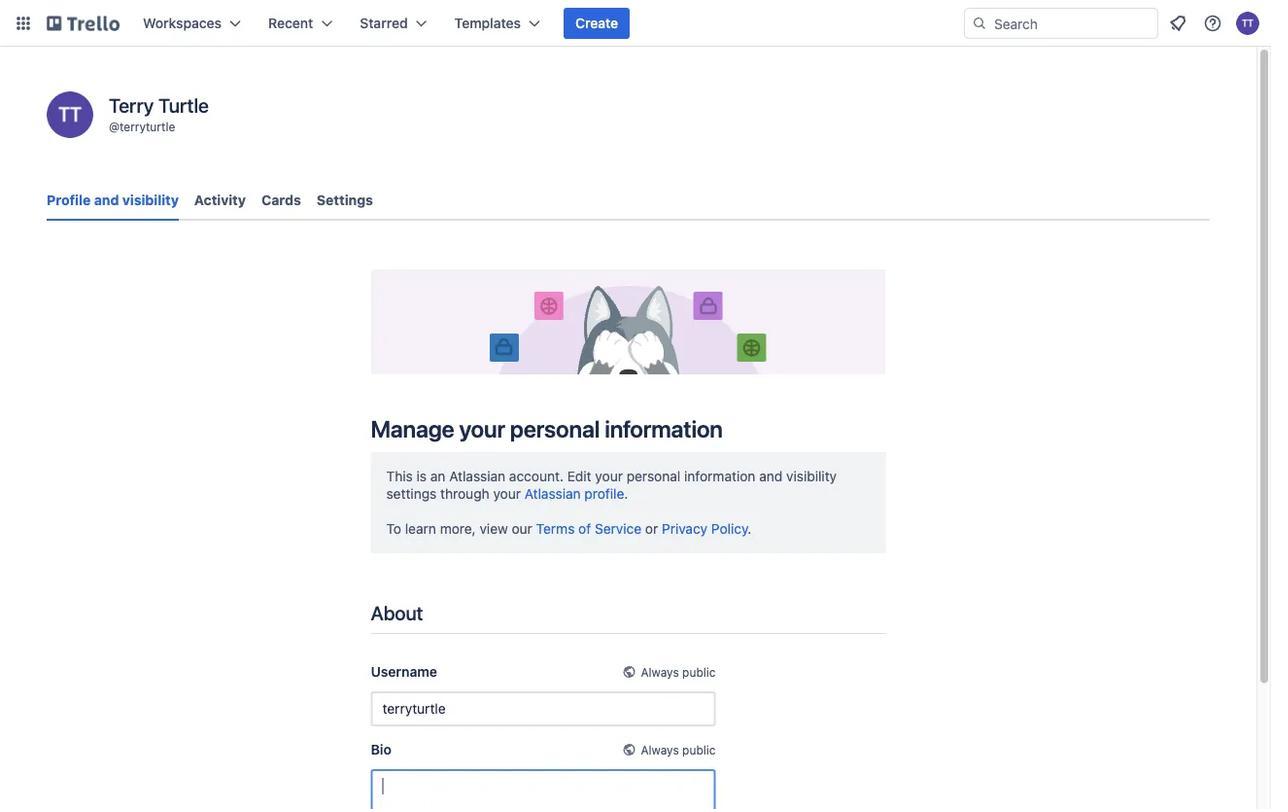 Task type: describe. For each thing, give the bounding box(es) containing it.
atlassian inside this is an atlassian account. edit your personal information and visibility settings through your
[[449, 468, 506, 484]]

workspaces button
[[131, 8, 253, 39]]

account.
[[509, 468, 564, 484]]

terry turtle (terryturtle) image
[[1237, 12, 1260, 35]]

activity link
[[194, 183, 246, 218]]

2 vertical spatial your
[[493, 486, 521, 502]]

username
[[371, 663, 438, 680]]

and inside this is an atlassian account. edit your personal information and visibility settings through your
[[760, 468, 783, 484]]

0 vertical spatial information
[[605, 415, 723, 442]]

settings
[[387, 486, 437, 502]]

learn
[[405, 521, 437, 537]]

workspaces
[[143, 15, 222, 31]]

settings link
[[317, 183, 373, 218]]

through
[[441, 486, 490, 502]]

or
[[646, 521, 659, 537]]

search image
[[972, 16, 988, 31]]

0 notifications image
[[1167, 12, 1190, 35]]

information inside this is an atlassian account. edit your personal information and visibility settings through your
[[685, 468, 756, 484]]

profile
[[585, 486, 625, 502]]

terms of service link
[[536, 521, 642, 537]]

profile and visibility
[[47, 192, 179, 208]]

turtle
[[159, 93, 209, 116]]

. inside . to learn more, view our
[[625, 486, 629, 502]]

view
[[480, 521, 508, 537]]

bio
[[371, 741, 392, 757]]

atlassian profile
[[525, 486, 625, 502]]

always for bio
[[641, 743, 679, 756]]

templates button
[[443, 8, 552, 39]]

always public for bio
[[641, 743, 716, 756]]

cards
[[262, 192, 301, 208]]

cards link
[[262, 183, 301, 218]]

manage your personal information
[[371, 415, 723, 442]]

our
[[512, 521, 533, 537]]

terry turtle (terryturtle) image
[[47, 91, 93, 138]]

Bio text field
[[371, 769, 716, 809]]

0 vertical spatial and
[[94, 192, 119, 208]]

Username text field
[[371, 691, 716, 726]]

privacy policy link
[[662, 521, 748, 537]]

0 vertical spatial personal
[[510, 415, 600, 442]]

terry
[[109, 93, 154, 116]]

starred button
[[348, 8, 439, 39]]

starred
[[360, 15, 408, 31]]

about
[[371, 601, 423, 624]]

edit
[[568, 468, 592, 484]]

visibility inside this is an atlassian account. edit your personal information and visibility settings through your
[[787, 468, 837, 484]]

personal inside this is an atlassian account. edit your personal information and visibility settings through your
[[627, 468, 681, 484]]

atlassian profile link
[[525, 486, 625, 502]]

primary element
[[0, 0, 1272, 47]]



Task type: locate. For each thing, give the bounding box(es) containing it.
1 vertical spatial atlassian
[[525, 486, 581, 502]]

is
[[417, 468, 427, 484]]

1 vertical spatial public
[[683, 743, 716, 756]]

2 always public from the top
[[641, 743, 716, 756]]

information up this is an atlassian account. edit your personal information and visibility settings through your
[[605, 415, 723, 442]]

1 vertical spatial and
[[760, 468, 783, 484]]

activity
[[194, 192, 246, 208]]

1 vertical spatial information
[[685, 468, 756, 484]]

0 vertical spatial public
[[683, 665, 716, 679]]

to
[[387, 521, 402, 537]]

your down account. on the bottom
[[493, 486, 521, 502]]

recent
[[268, 15, 313, 31]]

0 vertical spatial your
[[459, 415, 506, 442]]

policy
[[712, 521, 748, 537]]

create button
[[564, 8, 630, 39]]

.
[[625, 486, 629, 502], [748, 521, 752, 537]]

always
[[641, 665, 679, 679], [641, 743, 679, 756]]

0 vertical spatial atlassian
[[449, 468, 506, 484]]

1 vertical spatial always
[[641, 743, 679, 756]]

terms of service or privacy policy .
[[536, 521, 752, 537]]

of
[[579, 521, 591, 537]]

always public
[[641, 665, 716, 679], [641, 743, 716, 756]]

1 horizontal spatial and
[[760, 468, 783, 484]]

1 vertical spatial your
[[596, 468, 623, 484]]

1 vertical spatial personal
[[627, 468, 681, 484]]

terms
[[536, 521, 575, 537]]

privacy
[[662, 521, 708, 537]]

back to home image
[[47, 8, 120, 39]]

templates
[[455, 15, 521, 31]]

information
[[605, 415, 723, 442], [685, 468, 756, 484]]

1 vertical spatial visibility
[[787, 468, 837, 484]]

0 horizontal spatial and
[[94, 192, 119, 208]]

personal up or
[[627, 468, 681, 484]]

atlassian down account. on the bottom
[[525, 486, 581, 502]]

personal up account. on the bottom
[[510, 415, 600, 442]]

public
[[683, 665, 716, 679], [683, 743, 716, 756]]

2 always from the top
[[641, 743, 679, 756]]

always public for username
[[641, 665, 716, 679]]

0 vertical spatial always
[[641, 665, 679, 679]]

service
[[595, 521, 642, 537]]

profile and visibility link
[[47, 183, 179, 221]]

1 vertical spatial .
[[748, 521, 752, 537]]

1 horizontal spatial visibility
[[787, 468, 837, 484]]

. right privacy
[[748, 521, 752, 537]]

atlassian up through
[[449, 468, 506, 484]]

open information menu image
[[1204, 14, 1223, 33]]

atlassian
[[449, 468, 506, 484], [525, 486, 581, 502]]

recent button
[[257, 8, 345, 39]]

information up policy
[[685, 468, 756, 484]]

more,
[[440, 521, 476, 537]]

0 horizontal spatial personal
[[510, 415, 600, 442]]

1 horizontal spatial atlassian
[[525, 486, 581, 502]]

1 horizontal spatial .
[[748, 521, 752, 537]]

1 public from the top
[[683, 665, 716, 679]]

an
[[431, 468, 446, 484]]

1 vertical spatial always public
[[641, 743, 716, 756]]

0 horizontal spatial visibility
[[122, 192, 179, 208]]

always for username
[[641, 665, 679, 679]]

and
[[94, 192, 119, 208], [760, 468, 783, 484]]

0 vertical spatial visibility
[[122, 192, 179, 208]]

manage
[[371, 415, 455, 442]]

terryturtle
[[120, 120, 175, 133]]

your
[[459, 415, 506, 442], [596, 468, 623, 484], [493, 486, 521, 502]]

public for bio
[[683, 743, 716, 756]]

. up service
[[625, 486, 629, 502]]

this is an atlassian account. edit your personal information and visibility settings through your
[[387, 468, 837, 502]]

0 vertical spatial always public
[[641, 665, 716, 679]]

this
[[387, 468, 413, 484]]

Search field
[[988, 9, 1158, 38]]

personal
[[510, 415, 600, 442], [627, 468, 681, 484]]

create
[[576, 15, 619, 31]]

terry turtle @ terryturtle
[[109, 93, 209, 133]]

0 vertical spatial .
[[625, 486, 629, 502]]

1 always public from the top
[[641, 665, 716, 679]]

1 horizontal spatial personal
[[627, 468, 681, 484]]

profile
[[47, 192, 91, 208]]

your up profile
[[596, 468, 623, 484]]

public for username
[[683, 665, 716, 679]]

settings
[[317, 192, 373, 208]]

. to learn more, view our
[[387, 486, 629, 537]]

0 horizontal spatial atlassian
[[449, 468, 506, 484]]

@
[[109, 120, 120, 133]]

your up through
[[459, 415, 506, 442]]

0 horizontal spatial .
[[625, 486, 629, 502]]

1 always from the top
[[641, 665, 679, 679]]

visibility
[[122, 192, 179, 208], [787, 468, 837, 484]]

2 public from the top
[[683, 743, 716, 756]]



Task type: vqa. For each thing, say whether or not it's contained in the screenshot.
Premium for Try Premium free for 14 days
no



